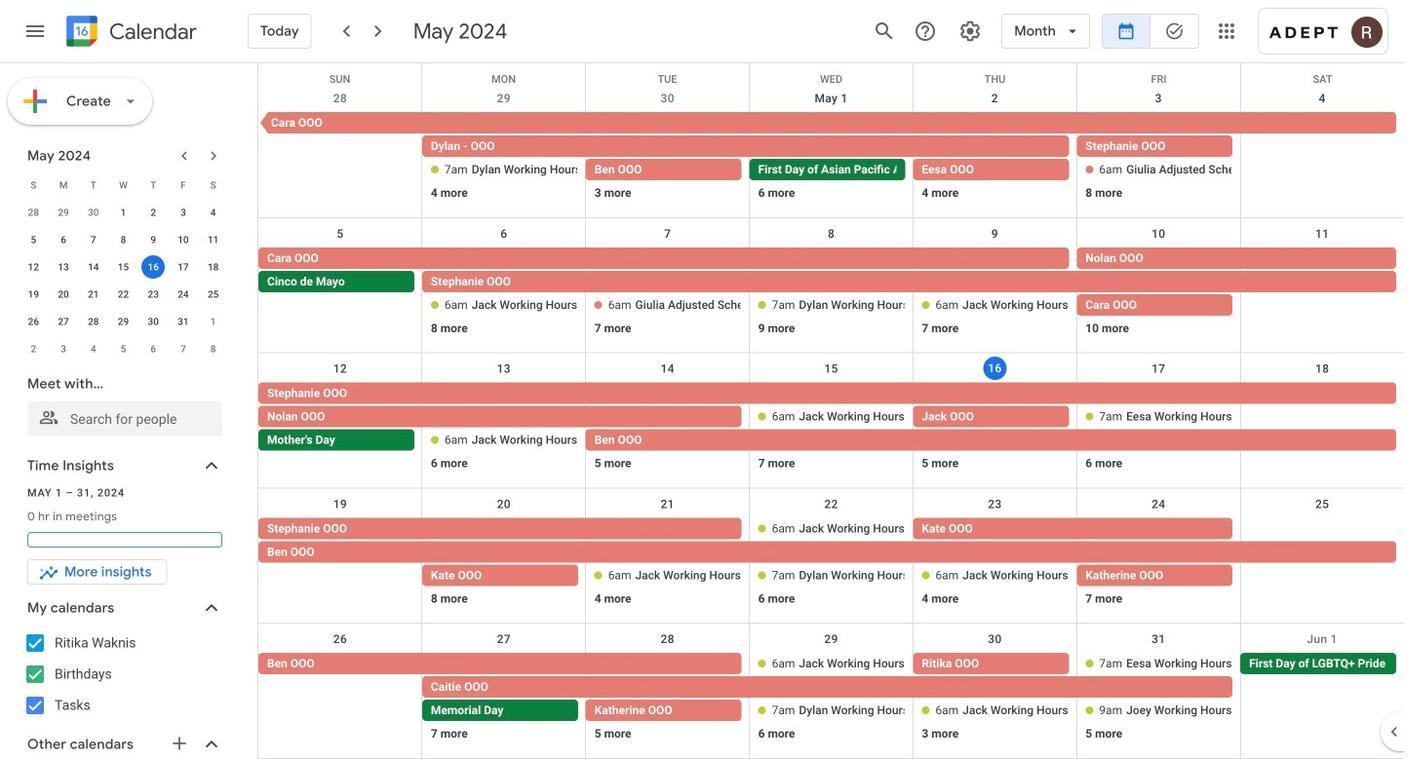 Task type: vqa. For each thing, say whether or not it's contained in the screenshot.
18 element
yes



Task type: describe. For each thing, give the bounding box(es) containing it.
12 element
[[22, 255, 45, 279]]

my calendars list
[[4, 628, 242, 722]]

april 29 element
[[52, 201, 75, 224]]

18 element
[[201, 255, 225, 279]]

8 element
[[112, 228, 135, 252]]

13 element
[[52, 255, 75, 279]]

27 element
[[52, 310, 75, 333]]

settings menu image
[[959, 20, 982, 43]]

april 28 element
[[22, 201, 45, 224]]

cell inside "may 2024" grid
[[138, 254, 168, 281]]

2 element
[[142, 201, 165, 224]]

16, today element
[[142, 255, 165, 279]]

7 element
[[82, 228, 105, 252]]

calendar element
[[62, 12, 197, 55]]

31 element
[[172, 310, 195, 333]]

30 element
[[142, 310, 165, 333]]

14 element
[[82, 255, 105, 279]]

9 element
[[142, 228, 165, 252]]

june 7 element
[[172, 337, 195, 361]]

3 element
[[172, 201, 195, 224]]

june 2 element
[[22, 337, 45, 361]]

22 element
[[112, 283, 135, 306]]

1 element
[[112, 201, 135, 224]]



Task type: locate. For each thing, give the bounding box(es) containing it.
cell
[[422, 112, 1077, 206], [586, 112, 749, 206], [749, 112, 913, 206], [913, 112, 1077, 206], [1077, 112, 1241, 206], [1241, 112, 1404, 206], [258, 247, 1077, 341], [422, 247, 1404, 341], [586, 247, 749, 341], [749, 247, 913, 341], [913, 247, 1077, 341], [1077, 247, 1404, 341], [1241, 247, 1404, 341], [138, 254, 168, 281], [258, 383, 1404, 476], [422, 383, 586, 476], [586, 383, 1404, 476], [749, 383, 913, 476], [913, 383, 1077, 476], [1077, 383, 1241, 476], [1241, 383, 1404, 476], [258, 518, 1404, 612], [422, 518, 586, 612], [586, 518, 749, 612], [749, 518, 913, 612], [913, 518, 1240, 612], [1077, 518, 1241, 612], [1241, 518, 1404, 612], [422, 654, 1241, 747], [586, 654, 749, 747], [749, 654, 913, 747], [913, 654, 1077, 747], [1077, 654, 1241, 747]]

5 element
[[22, 228, 45, 252]]

11 element
[[201, 228, 225, 252]]

row
[[258, 63, 1404, 85], [257, 83, 1404, 218], [19, 172, 228, 199], [19, 199, 228, 226], [258, 218, 1404, 354], [19, 226, 228, 254], [19, 254, 228, 281], [19, 281, 228, 308], [19, 308, 228, 335], [19, 335, 228, 363], [258, 354, 1404, 489], [258, 489, 1404, 624], [258, 624, 1404, 760]]

heading inside calendar element
[[105, 20, 197, 43]]

heading
[[105, 20, 197, 43]]

25 element
[[201, 283, 225, 306]]

grid
[[257, 63, 1404, 760]]

19 element
[[22, 283, 45, 306]]

17 element
[[172, 255, 195, 279]]

6 element
[[52, 228, 75, 252]]

29 element
[[112, 310, 135, 333]]

june 3 element
[[52, 337, 75, 361]]

add other calendars image
[[170, 734, 189, 754]]

april 30 element
[[82, 201, 105, 224]]

20 element
[[52, 283, 75, 306]]

june 6 element
[[142, 337, 165, 361]]

june 4 element
[[82, 337, 105, 361]]

23 element
[[142, 283, 165, 306]]

None search field
[[0, 367, 242, 437]]

may 2024 grid
[[19, 172, 228, 363]]

row group
[[19, 199, 228, 363]]

june 1 element
[[201, 310, 225, 333]]

10 element
[[172, 228, 195, 252]]

june 5 element
[[112, 337, 135, 361]]

21 element
[[82, 283, 105, 306]]

26 element
[[22, 310, 45, 333]]

4 element
[[201, 201, 225, 224]]

main drawer image
[[23, 20, 47, 43]]

15 element
[[112, 255, 135, 279]]

28 element
[[82, 310, 105, 333]]

Search for people to meet text field
[[39, 402, 211, 437]]

june 8 element
[[201, 337, 225, 361]]

24 element
[[172, 283, 195, 306]]



